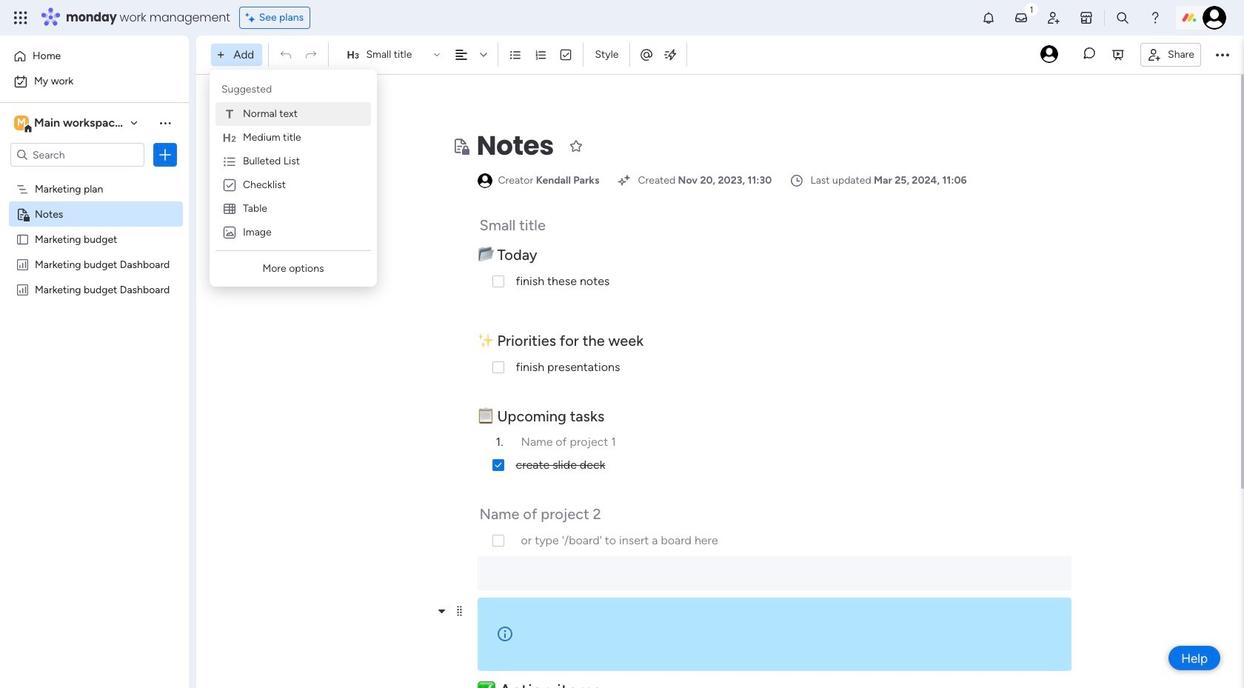 Task type: describe. For each thing, give the bounding box(es) containing it.
numbered list image
[[534, 48, 548, 61]]

public dashboard image
[[16, 257, 30, 271]]

table image
[[222, 201, 237, 216]]

update feed image
[[1014, 10, 1029, 25]]

checklist image
[[560, 48, 573, 61]]

6 menu item from the top
[[216, 221, 371, 244]]

see plans image
[[246, 10, 259, 26]]

private board image
[[452, 137, 469, 155]]

search everything image
[[1116, 10, 1130, 25]]

1 image
[[1025, 1, 1039, 17]]

2 menu item from the top
[[216, 126, 371, 150]]

public board image
[[16, 232, 30, 246]]

workspace selection element
[[14, 114, 220, 133]]

add items menu menu
[[216, 76, 371, 244]]

add to favorites image
[[569, 138, 584, 153]]

select product image
[[13, 10, 28, 25]]

public dashboard image
[[16, 282, 30, 296]]

normal text image
[[222, 107, 237, 121]]

board activity image
[[1041, 45, 1059, 63]]



Task type: vqa. For each thing, say whether or not it's contained in the screenshot.
"tab"
no



Task type: locate. For each thing, give the bounding box(es) containing it.
bulleted list image
[[222, 154, 237, 169]]

notifications image
[[982, 10, 996, 25]]

dynamic values image
[[663, 47, 678, 62]]

4 menu item from the top
[[216, 173, 371, 197]]

option
[[9, 44, 180, 68], [9, 70, 180, 93], [0, 175, 189, 178]]

menu item up 'medium title' image in the top left of the page
[[216, 102, 371, 126]]

menu item down table image
[[216, 221, 371, 244]]

0 vertical spatial option
[[9, 44, 180, 68]]

menu image
[[454, 605, 465, 617]]

checklist image
[[222, 178, 237, 193]]

2 vertical spatial option
[[0, 175, 189, 178]]

5 menu item from the top
[[216, 197, 371, 221]]

None field
[[473, 127, 558, 165]]

list box
[[0, 173, 189, 502]]

v2 ellipsis image
[[1216, 45, 1230, 64]]

help image
[[1148, 10, 1163, 25]]

image image
[[222, 225, 237, 240]]

3 menu item from the top
[[216, 150, 371, 173]]

1 vertical spatial option
[[9, 70, 180, 93]]

private board image
[[16, 207, 30, 221]]

workspace options image
[[158, 115, 173, 130]]

1 menu item from the top
[[216, 102, 371, 126]]

kendall parks image
[[1203, 6, 1227, 30]]

menu item down bulleted list image
[[216, 173, 371, 197]]

bulleted list image
[[509, 48, 523, 61]]

workspace image
[[14, 115, 29, 131]]

menu item down 'medium title' image in the top left of the page
[[216, 150, 371, 173]]

Search in workspace field
[[31, 146, 124, 163]]

menu item up bulleted list image
[[216, 126, 371, 150]]

invite members image
[[1047, 10, 1062, 25]]

options image
[[158, 147, 173, 162]]

menu item down checklist image at top
[[216, 197, 371, 221]]

menu item
[[216, 102, 371, 126], [216, 126, 371, 150], [216, 150, 371, 173], [216, 173, 371, 197], [216, 197, 371, 221], [216, 221, 371, 244]]

mention image
[[640, 47, 654, 62]]

monday marketplace image
[[1079, 10, 1094, 25]]

medium title image
[[222, 130, 237, 145]]



